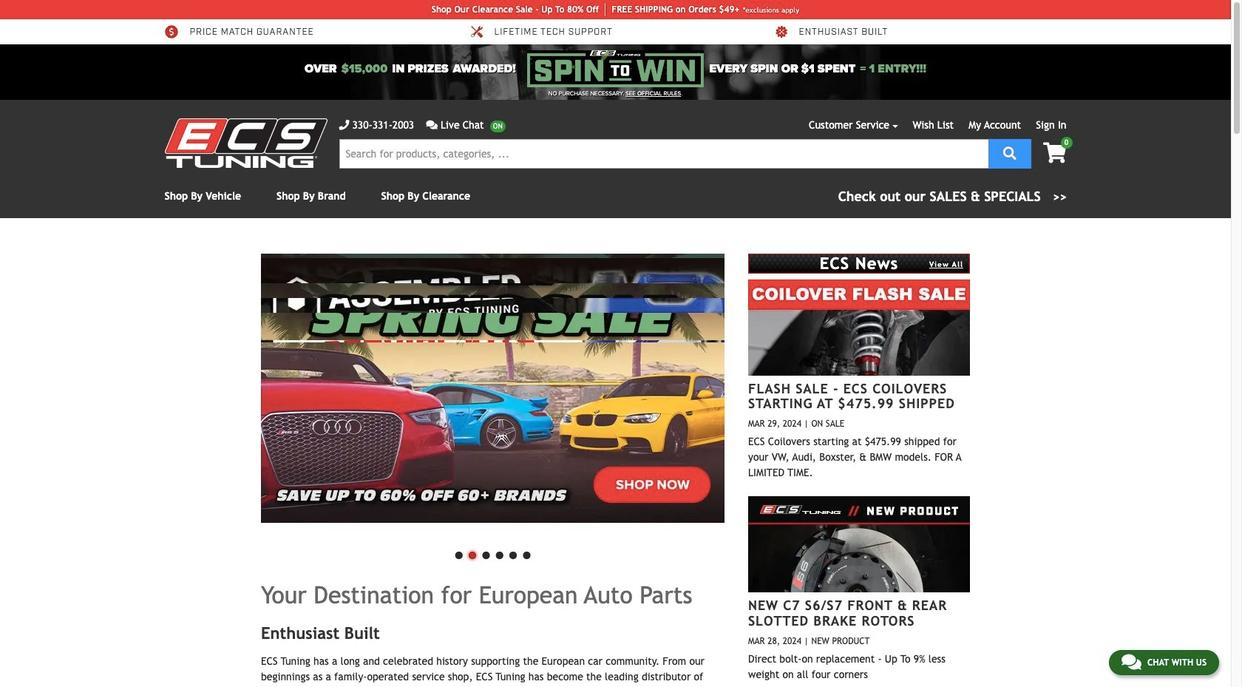 Task type: describe. For each thing, give the bounding box(es) containing it.
phone image
[[339, 120, 349, 130]]

generic - abe image
[[261, 254, 725, 523]]

flash sale - ecs coilovers starting at $475.99 shipped image
[[748, 279, 970, 376]]



Task type: vqa. For each thing, say whether or not it's contained in the screenshot.
phone image
yes



Task type: locate. For each thing, give the bounding box(es) containing it.
new c7 s6/s7 front & rear slotted brake rotors image
[[748, 496, 970, 593]]

generic - ecs spring sale image
[[261, 254, 725, 523], [261, 254, 725, 523], [261, 254, 725, 523]]

ecs tuning image
[[165, 118, 327, 168]]

ecs tuning 'spin to win' contest logo image
[[528, 50, 704, 87]]

shopping cart image
[[1044, 143, 1067, 163]]

comments image
[[426, 120, 438, 130]]

search image
[[1004, 146, 1017, 159]]

Search text field
[[339, 139, 989, 169]]



